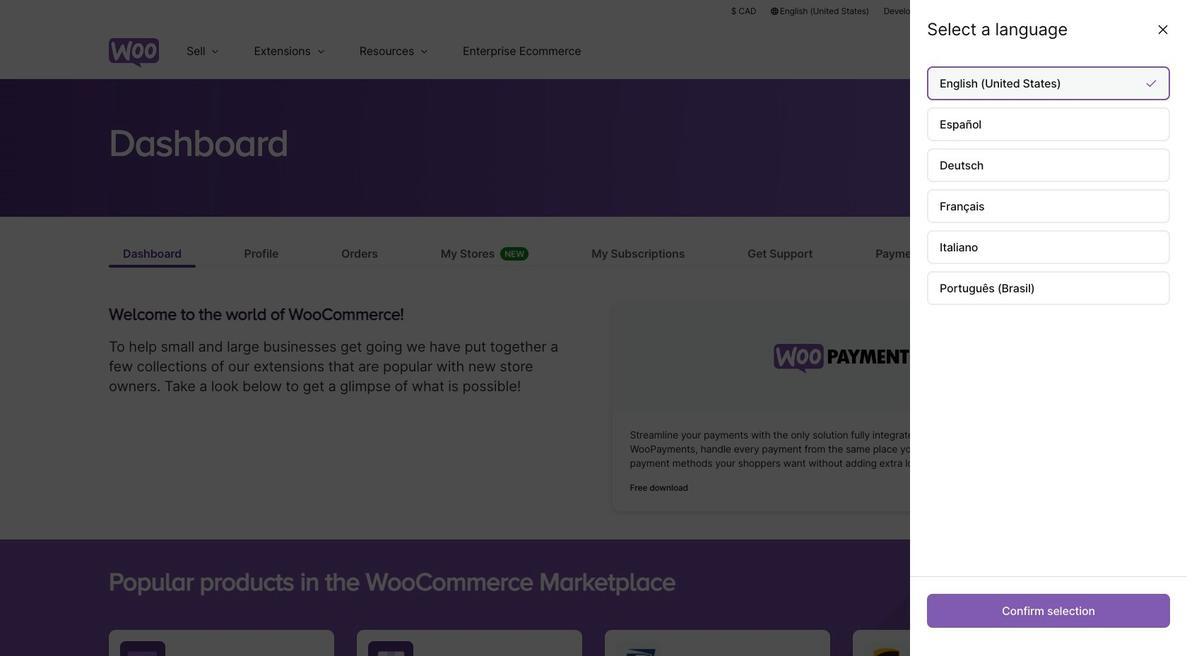 Task type: describe. For each thing, give the bounding box(es) containing it.
service navigation menu element
[[995, 28, 1079, 74]]

open account menu image
[[1056, 40, 1079, 62]]

close selector image
[[1157, 23, 1171, 37]]



Task type: locate. For each thing, give the bounding box(es) containing it.
search image
[[1020, 40, 1043, 62]]



Task type: vqa. For each thing, say whether or not it's contained in the screenshot.
Search documentation search field
no



